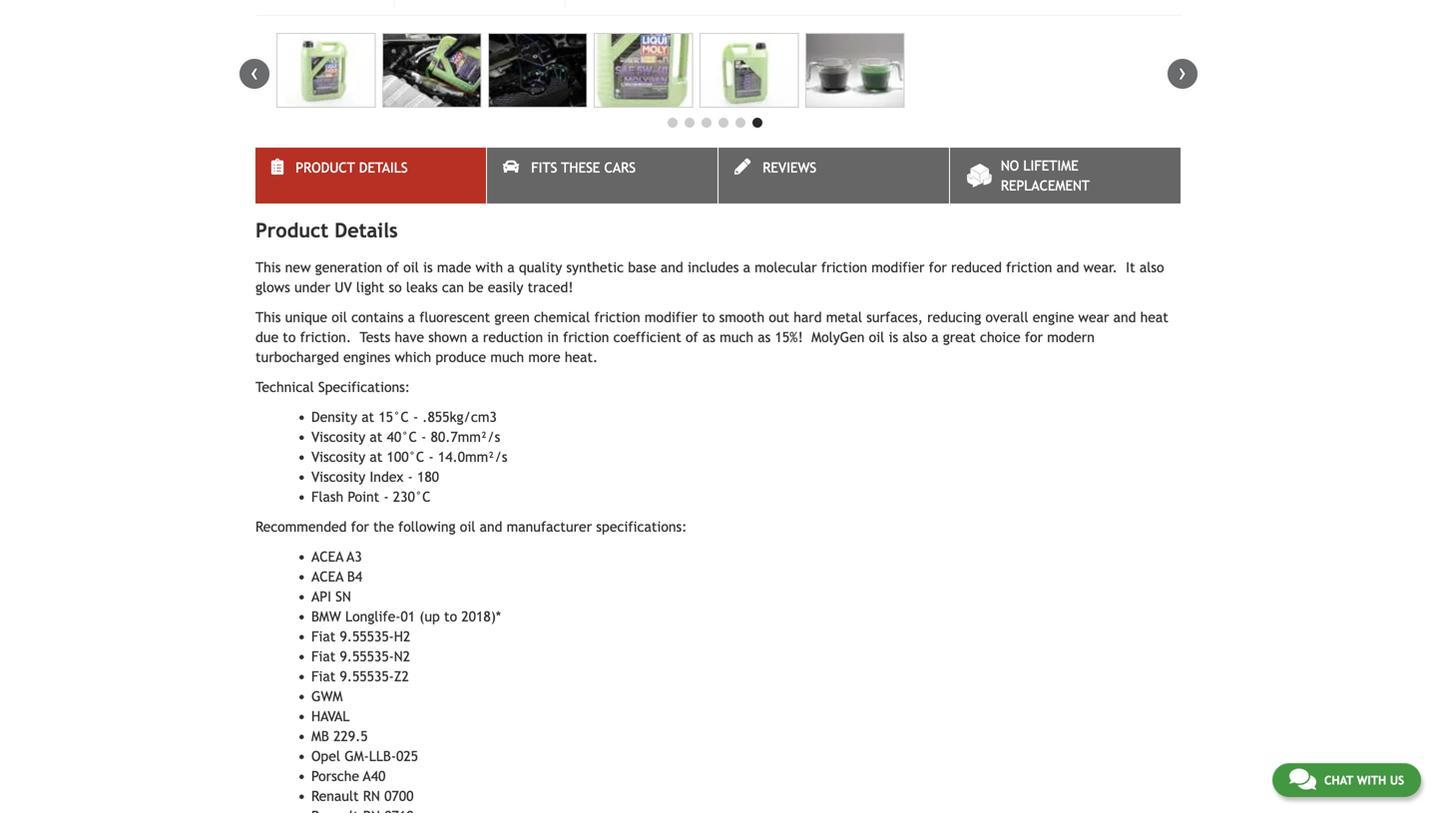 Task type: vqa. For each thing, say whether or not it's contained in the screenshot.
'Density' at left bottom
yes



Task type: locate. For each thing, give the bounding box(es) containing it.
0 vertical spatial with
[[476, 260, 503, 276]]

this inside this new generation of oil is made with a quality synthetic base and includes a molecular friction modifier for reduced friction and wear.  it also glows under uv light so leaks can be easily traced!
[[256, 260, 281, 276]]

for left the
[[351, 519, 369, 535]]

0 vertical spatial viscosity
[[311, 429, 366, 445]]

out
[[769, 310, 790, 326]]

to up the turbocharged
[[283, 330, 296, 346]]

9.55535- up z2
[[340, 649, 394, 665]]

2 vertical spatial fiat
[[311, 669, 336, 685]]

1 vertical spatial viscosity
[[311, 449, 366, 465]]

heat
[[1140, 310, 1169, 326]]

as down this new generation of oil is made with a quality synthetic base and includes a molecular friction modifier for reduced friction and wear.  it also glows under uv light so leaks can be easily traced!
[[703, 330, 716, 346]]

2 horizontal spatial to
[[702, 310, 715, 326]]

recommended for the following oil and manufacturer specifications:
[[256, 519, 687, 535]]

is down surfaces,
[[889, 330, 898, 346]]

1 horizontal spatial is
[[889, 330, 898, 346]]

0 vertical spatial acea
[[311, 549, 343, 565]]

1 viscosity from the top
[[311, 429, 366, 445]]

oil up leaks
[[403, 260, 419, 276]]

no lifetime replacement link
[[950, 148, 1181, 204]]

base and
[[628, 260, 683, 276]]

with
[[476, 260, 503, 276], [1357, 774, 1387, 788]]

2 vertical spatial to
[[444, 609, 457, 625]]

1 vertical spatial 9.55535-
[[340, 649, 394, 665]]

2 vertical spatial 9.55535-
[[340, 669, 394, 685]]

friction up coefficient
[[594, 310, 641, 326]]

1 vertical spatial is
[[889, 330, 898, 346]]

0 horizontal spatial with
[[476, 260, 503, 276]]

index
[[370, 469, 404, 485]]

also inside this new generation of oil is made with a quality synthetic base and includes a molecular friction modifier for reduced friction and wear.  it also glows under uv light so leaks can be easily traced!
[[1140, 260, 1164, 276]]

1 vertical spatial acea
[[311, 569, 343, 585]]

also down surfaces,
[[903, 330, 927, 346]]

n2
[[394, 649, 410, 665]]

9.55535- down n2
[[340, 669, 394, 685]]

to inside acea a3 acea b4 api sn bmw longlife-01 (up to 2018)* fiat 9.55535-h2 fiat 9.55535-n2 fiat 9.55535-z2 gwm haval mb 229.5 opel gm-llb-025 porsche a40 renault rn 0700
[[444, 609, 457, 625]]

1 horizontal spatial for
[[1025, 330, 1043, 346]]

0 horizontal spatial is
[[423, 260, 433, 276]]

1 vertical spatial to
[[283, 330, 296, 346]]

‹ link
[[240, 59, 269, 89]]

and left wear.
[[1057, 260, 1079, 276]]

this for this unique oil contains a fluorescent green chemical friction modifier to smooth out hard metal surfaces, reducing overall engine wear and heat due to friction.  tests have shown a reduction in friction coefficient of as much as 15%!  molygen oil is also a great choice for modern turbocharged engines which produce much more heat.
[[256, 310, 281, 326]]

2 as from the left
[[758, 330, 771, 346]]

product details
[[296, 160, 408, 176], [256, 219, 398, 242]]

this inside "this unique oil contains a fluorescent green chemical friction modifier to smooth out hard metal surfaces, reducing overall engine wear and heat due to friction.  tests have shown a reduction in friction coefficient of as much as 15%!  molygen oil is also a great choice for modern turbocharged engines which produce much more heat."
[[256, 310, 281, 326]]

0 vertical spatial is
[[423, 260, 433, 276]]

acea a3 acea b4 api sn bmw longlife-01 (up to 2018)* fiat 9.55535-h2 fiat 9.55535-n2 fiat 9.55535-z2 gwm haval mb 229.5 opel gm-llb-025 porsche a40 renault rn 0700
[[311, 549, 501, 805]]

1 vertical spatial fiat
[[311, 649, 336, 665]]

at up index at left bottom
[[370, 449, 383, 465]]

turbocharged
[[256, 350, 339, 365]]

also inside "this unique oil contains a fluorescent green chemical friction modifier to smooth out hard metal surfaces, reducing overall engine wear and heat due to friction.  tests have shown a reduction in friction coefficient of as much as 15%!  molygen oil is also a great choice for modern turbocharged engines which produce much more heat."
[[903, 330, 927, 346]]

0 vertical spatial for
[[1025, 330, 1043, 346]]

friction
[[821, 260, 867, 276], [1006, 260, 1052, 276], [594, 310, 641, 326], [563, 330, 609, 346]]

0 vertical spatial to
[[702, 310, 715, 326]]

point
[[348, 489, 380, 505]]

2 viscosity from the top
[[311, 449, 366, 465]]

great
[[943, 330, 976, 346]]

0 vertical spatial and
[[1057, 260, 1079, 276]]

1 vertical spatial product
[[256, 219, 329, 242]]

acea left a3
[[311, 549, 343, 565]]

1 vertical spatial with
[[1357, 774, 1387, 788]]

2 this from the top
[[256, 310, 281, 326]]

much down smooth
[[720, 330, 754, 346]]

1 vertical spatial for
[[351, 519, 369, 535]]

with up "be"
[[476, 260, 503, 276]]

0 vertical spatial of
[[387, 260, 399, 276]]

flash
[[311, 489, 344, 505]]

this up glows
[[256, 260, 281, 276]]

180
[[417, 469, 439, 485]]

surfaces,
[[867, 310, 923, 326]]

overall
[[986, 310, 1029, 326]]

1 horizontal spatial of
[[686, 330, 698, 346]]

for inside "this unique oil contains a fluorescent green chemical friction modifier to smooth out hard metal surfaces, reducing overall engine wear and heat due to friction.  tests have shown a reduction in friction coefficient of as much as 15%!  molygen oil is also a great choice for modern turbocharged engines which produce much more heat."
[[1025, 330, 1043, 346]]

renault
[[311, 789, 359, 805]]

1 vertical spatial at
[[370, 429, 383, 445]]

2 vertical spatial viscosity
[[311, 469, 366, 485]]

0 vertical spatial details
[[359, 160, 408, 176]]

.855kg/cm3
[[423, 409, 497, 425]]

and left manufacturer
[[480, 519, 503, 535]]

to
[[702, 310, 715, 326], [283, 330, 296, 346], [444, 609, 457, 625]]

1 vertical spatial this
[[256, 310, 281, 326]]

1 vertical spatial of
[[686, 330, 698, 346]]

›
[[1179, 59, 1187, 86]]

is up leaks
[[423, 260, 433, 276]]

1 horizontal spatial with
[[1357, 774, 1387, 788]]

this up due
[[256, 310, 281, 326]]

2 fiat from the top
[[311, 649, 336, 665]]

heat.
[[565, 350, 598, 365]]

at left 15°c
[[362, 409, 374, 425]]

smooth
[[719, 310, 765, 326]]

9.55535- down longlife-
[[340, 629, 394, 645]]

0 horizontal spatial also
[[903, 330, 927, 346]]

es#3246016 - 20232 - molygen new generation engine oil (5w-40) - 5 liter - full synthetic oil with fluorescent, friction-reducing additive! - liqui-moly - audi bmw volkswagen mercedes benz mini porsche image
[[276, 33, 376, 108], [382, 33, 481, 108], [488, 33, 587, 108], [594, 33, 693, 108], [700, 33, 799, 108], [805, 33, 905, 108]]

engine
[[1033, 310, 1074, 326]]

porsche
[[311, 769, 359, 785]]

the
[[373, 519, 394, 535]]

molecular
[[755, 260, 817, 276]]

0 horizontal spatial of
[[387, 260, 399, 276]]

specifications:
[[318, 379, 410, 395]]

fits these cars
[[531, 160, 636, 176]]

a
[[507, 260, 515, 276], [743, 260, 751, 276], [408, 310, 415, 326], [471, 330, 479, 346], [931, 330, 939, 346]]

as left 15%!
[[758, 330, 771, 346]]

0 horizontal spatial much
[[490, 350, 524, 365]]

0 vertical spatial this
[[256, 260, 281, 276]]

viscosity
[[311, 429, 366, 445], [311, 449, 366, 465], [311, 469, 366, 485]]

2 9.55535- from the top
[[340, 649, 394, 665]]

reduced
[[951, 260, 1002, 276]]

wear
[[1079, 310, 1109, 326]]

and left heat
[[1114, 310, 1136, 326]]

llb-
[[369, 749, 396, 765]]

0 horizontal spatial as
[[703, 330, 716, 346]]

of down modifier
[[686, 330, 698, 346]]

acea
[[311, 549, 343, 565], [311, 569, 343, 585]]

to left smooth
[[702, 310, 715, 326]]

0 vertical spatial fiat
[[311, 629, 336, 645]]

0700
[[384, 789, 414, 805]]

1 this from the top
[[256, 260, 281, 276]]

also
[[1140, 260, 1164, 276], [903, 330, 927, 346]]

a up produce
[[471, 330, 479, 346]]

this unique oil contains a fluorescent green chemical friction modifier to smooth out hard metal surfaces, reducing overall engine wear and heat due to friction.  tests have shown a reduction in friction coefficient of as much as 15%!  molygen oil is also a great choice for modern turbocharged engines which produce much more heat.
[[256, 310, 1169, 365]]

at left 40°c
[[370, 429, 383, 445]]

modifier
[[645, 310, 698, 326]]

1 horizontal spatial also
[[1140, 260, 1164, 276]]

1 vertical spatial details
[[335, 219, 398, 242]]

oil
[[403, 260, 419, 276], [332, 310, 347, 326], [869, 330, 885, 346], [460, 519, 476, 535]]

0 vertical spatial 9.55535-
[[340, 629, 394, 645]]

oil inside this new generation of oil is made with a quality synthetic base and includes a molecular friction modifier for reduced friction and wear.  it also glows under uv light so leaks can be easily traced!
[[403, 260, 419, 276]]

and inside "this unique oil contains a fluorescent green chemical friction modifier to smooth out hard metal surfaces, reducing overall engine wear and heat due to friction.  tests have shown a reduction in friction coefficient of as much as 15%!  molygen oil is also a great choice for modern turbocharged engines which produce much more heat."
[[1114, 310, 1136, 326]]

reducing
[[927, 310, 981, 326]]

of up so
[[387, 260, 399, 276]]

with left 'us'
[[1357, 774, 1387, 788]]

2018)*
[[461, 609, 501, 625]]

a right includes
[[743, 260, 751, 276]]

acea up api
[[311, 569, 343, 585]]

1 vertical spatial also
[[903, 330, 927, 346]]

oil right "following"
[[460, 519, 476, 535]]

to right (up
[[444, 609, 457, 625]]

technical
[[256, 379, 314, 395]]

also up heat
[[1140, 260, 1164, 276]]

1 acea from the top
[[311, 549, 343, 565]]

technical specifications:
[[256, 379, 414, 395]]

1 9.55535- from the top
[[340, 629, 394, 645]]

0 vertical spatial also
[[1140, 260, 1164, 276]]

chat
[[1324, 774, 1354, 788]]

1 horizontal spatial as
[[758, 330, 771, 346]]

product details link
[[256, 148, 486, 204]]

cars
[[604, 160, 636, 176]]

leaks
[[406, 280, 438, 296]]

manufacturer
[[507, 519, 592, 535]]

hard
[[794, 310, 822, 326]]

1 horizontal spatial to
[[444, 609, 457, 625]]

friction.
[[300, 330, 351, 346]]

0 vertical spatial much
[[720, 330, 754, 346]]

much down reduction
[[490, 350, 524, 365]]

1 vertical spatial and
[[1114, 310, 1136, 326]]

2 horizontal spatial and
[[1114, 310, 1136, 326]]

for down engine
[[1025, 330, 1043, 346]]

0 horizontal spatial and
[[480, 519, 503, 535]]

1 horizontal spatial and
[[1057, 260, 1079, 276]]

z2
[[394, 669, 409, 685]]

as
[[703, 330, 716, 346], [758, 330, 771, 346]]

gm-
[[345, 749, 369, 765]]

friction up heat.
[[563, 330, 609, 346]]

15%!
[[775, 330, 803, 346]]

is inside this new generation of oil is made with a quality synthetic base and includes a molecular friction modifier for reduced friction and wear.  it also glows under uv light so leaks can be easily traced!
[[423, 260, 433, 276]]

1 vertical spatial much
[[490, 350, 524, 365]]

› link
[[1168, 59, 1198, 89]]

a40
[[363, 769, 386, 785]]



Task type: describe. For each thing, give the bounding box(es) containing it.
traced!
[[528, 280, 573, 296]]

to for fiat
[[444, 609, 457, 625]]

density
[[311, 409, 357, 425]]

made
[[437, 260, 471, 276]]

contains
[[351, 310, 404, 326]]

1 fiat from the top
[[311, 629, 336, 645]]

includes
[[688, 260, 739, 276]]

density at 15°c - .855kg/cm3 viscosity at 40°c - 80.7mm²/s viscosity at 100°c - 14.0mm²/s viscosity index - 180 flash point - 230°c
[[311, 409, 508, 505]]

modern
[[1047, 330, 1095, 346]]

100°c
[[387, 449, 424, 465]]

and inside this new generation of oil is made with a quality synthetic base and includes a molecular friction modifier for reduced friction and wear.  it also glows under uv light so leaks can be easily traced!
[[1057, 260, 1079, 276]]

- up 180
[[429, 449, 434, 465]]

80.7mm²/s
[[431, 429, 500, 445]]

b4
[[347, 569, 362, 585]]

0 vertical spatial product
[[296, 160, 355, 176]]

1 es#3246016 - 20232 - molygen new generation engine oil (5w-40) - 5 liter - full synthetic oil with fluorescent, friction-reducing additive! - liqui-moly - audi bmw volkswagen mercedes benz mini porsche image from the left
[[276, 33, 376, 108]]

fits
[[531, 160, 557, 176]]

of inside "this unique oil contains a fluorescent green chemical friction modifier to smooth out hard metal surfaces, reducing overall engine wear and heat due to friction.  tests have shown a reduction in friction coefficient of as much as 15%!  molygen oil is also a great choice for modern turbocharged engines which produce much more heat."
[[686, 330, 698, 346]]

2 es#3246016 - 20232 - molygen new generation engine oil (5w-40) - 5 liter - full synthetic oil with fluorescent, friction-reducing additive! - liqui-moly - audi bmw volkswagen mercedes benz mini porsche image from the left
[[382, 33, 481, 108]]

be
[[468, 280, 484, 296]]

synthetic
[[566, 260, 624, 276]]

easily
[[488, 280, 523, 296]]

3 fiat from the top
[[311, 669, 336, 685]]

- left 180
[[408, 469, 413, 485]]

shown
[[428, 330, 467, 346]]

generation
[[315, 260, 382, 276]]

more
[[528, 350, 561, 365]]

longlife-
[[345, 609, 401, 625]]

choice
[[980, 330, 1021, 346]]

haval
[[311, 709, 350, 725]]

have
[[395, 330, 424, 346]]

(up
[[419, 609, 440, 625]]

produce
[[436, 350, 486, 365]]

under
[[294, 280, 331, 296]]

a left great
[[931, 330, 939, 346]]

of inside this new generation of oil is made with a quality synthetic base and includes a molecular friction modifier for reduced friction and wear.  it also glows under uv light so leaks can be easily traced!
[[387, 260, 399, 276]]

fits these cars link
[[487, 148, 718, 204]]

so
[[389, 280, 402, 296]]

0 horizontal spatial to
[[283, 330, 296, 346]]

229.5
[[333, 729, 368, 745]]

1 as from the left
[[703, 330, 716, 346]]

this for this new generation of oil is made with a quality synthetic base and includes a molecular friction modifier for reduced friction and wear.  it also glows under uv light so leaks can be easily traced!
[[256, 260, 281, 276]]

‹
[[251, 59, 259, 86]]

new
[[285, 260, 311, 276]]

2 vertical spatial and
[[480, 519, 503, 535]]

chemical
[[534, 310, 590, 326]]

6 es#3246016 - 20232 - molygen new generation engine oil (5w-40) - 5 liter - full synthetic oil with fluorescent, friction-reducing additive! - liqui-moly - audi bmw volkswagen mercedes benz mini porsche image from the left
[[805, 33, 905, 108]]

comments image
[[1289, 768, 1316, 792]]

025
[[396, 749, 418, 765]]

2 acea from the top
[[311, 569, 343, 585]]

3 9.55535- from the top
[[340, 669, 394, 685]]

gwm
[[311, 689, 343, 705]]

reviews
[[763, 160, 817, 176]]

- right 15°c
[[413, 409, 418, 425]]

glows
[[256, 280, 290, 296]]

0 horizontal spatial for
[[351, 519, 369, 535]]

is inside "this unique oil contains a fluorescent green chemical friction modifier to smooth out hard metal surfaces, reducing overall engine wear and heat due to friction.  tests have shown a reduction in friction coefficient of as much as 15%!  molygen oil is also a great choice for modern turbocharged engines which produce much more heat."
[[889, 330, 898, 346]]

specifications:
[[596, 519, 687, 535]]

replacement
[[1001, 178, 1090, 194]]

0 vertical spatial product details
[[296, 160, 408, 176]]

h2
[[394, 629, 411, 645]]

no
[[1001, 158, 1019, 174]]

coefficient
[[613, 330, 682, 346]]

- right 40°c
[[421, 429, 426, 445]]

metal
[[826, 310, 862, 326]]

bmw
[[311, 609, 341, 625]]

friction up metal
[[821, 260, 867, 276]]

mb
[[311, 729, 329, 745]]

a up easily
[[507, 260, 515, 276]]

modifier for
[[872, 260, 947, 276]]

oil down surfaces,
[[869, 330, 885, 346]]

5 es#3246016 - 20232 - molygen new generation engine oil (5w-40) - 5 liter - full synthetic oil with fluorescent, friction-reducing additive! - liqui-moly - audi bmw volkswagen mercedes benz mini porsche image from the left
[[700, 33, 799, 108]]

14.0mm²/s
[[438, 449, 508, 465]]

fluorescent
[[419, 310, 490, 326]]

01
[[401, 609, 415, 625]]

in
[[547, 330, 559, 346]]

230°c
[[393, 489, 431, 505]]

wear.
[[1084, 260, 1118, 276]]

oil up friction.
[[332, 310, 347, 326]]

engines
[[343, 350, 391, 365]]

due
[[256, 330, 279, 346]]

0 vertical spatial at
[[362, 409, 374, 425]]

chat with us link
[[1272, 764, 1421, 798]]

to for out
[[702, 310, 715, 326]]

- down index at left bottom
[[384, 489, 389, 505]]

4 es#3246016 - 20232 - molygen new generation engine oil (5w-40) - 5 liter - full synthetic oil with fluorescent, friction-reducing additive! - liqui-moly - audi bmw volkswagen mercedes benz mini porsche image from the left
[[594, 33, 693, 108]]

can
[[442, 280, 464, 296]]

a up have
[[408, 310, 415, 326]]

api
[[311, 589, 331, 605]]

us
[[1390, 774, 1404, 788]]

opel
[[311, 749, 340, 765]]

sn
[[336, 589, 351, 605]]

these
[[561, 160, 600, 176]]

2 vertical spatial at
[[370, 449, 383, 465]]

recommended
[[256, 519, 347, 535]]

15°c
[[379, 409, 409, 425]]

this new generation of oil is made with a quality synthetic base and includes a molecular friction modifier for reduced friction and wear.  it also glows under uv light so leaks can be easily traced!
[[256, 260, 1164, 296]]

rn
[[363, 789, 380, 805]]

light
[[356, 280, 385, 296]]

40°c
[[387, 429, 417, 445]]

lifetime
[[1024, 158, 1079, 174]]

no lifetime replacement
[[1001, 158, 1090, 194]]

3 viscosity from the top
[[311, 469, 366, 485]]

1 vertical spatial product details
[[256, 219, 398, 242]]

3 es#3246016 - 20232 - molygen new generation engine oil (5w-40) - 5 liter - full synthetic oil with fluorescent, friction-reducing additive! - liqui-moly - audi bmw volkswagen mercedes benz mini porsche image from the left
[[488, 33, 587, 108]]

1 horizontal spatial much
[[720, 330, 754, 346]]

friction right reduced
[[1006, 260, 1052, 276]]

with inside this new generation of oil is made with a quality synthetic base and includes a molecular friction modifier for reduced friction and wear.  it also glows under uv light so leaks can be easily traced!
[[476, 260, 503, 276]]

reviews link
[[719, 148, 949, 204]]

which
[[395, 350, 431, 365]]

unique
[[285, 310, 327, 326]]

reduction
[[483, 330, 543, 346]]



